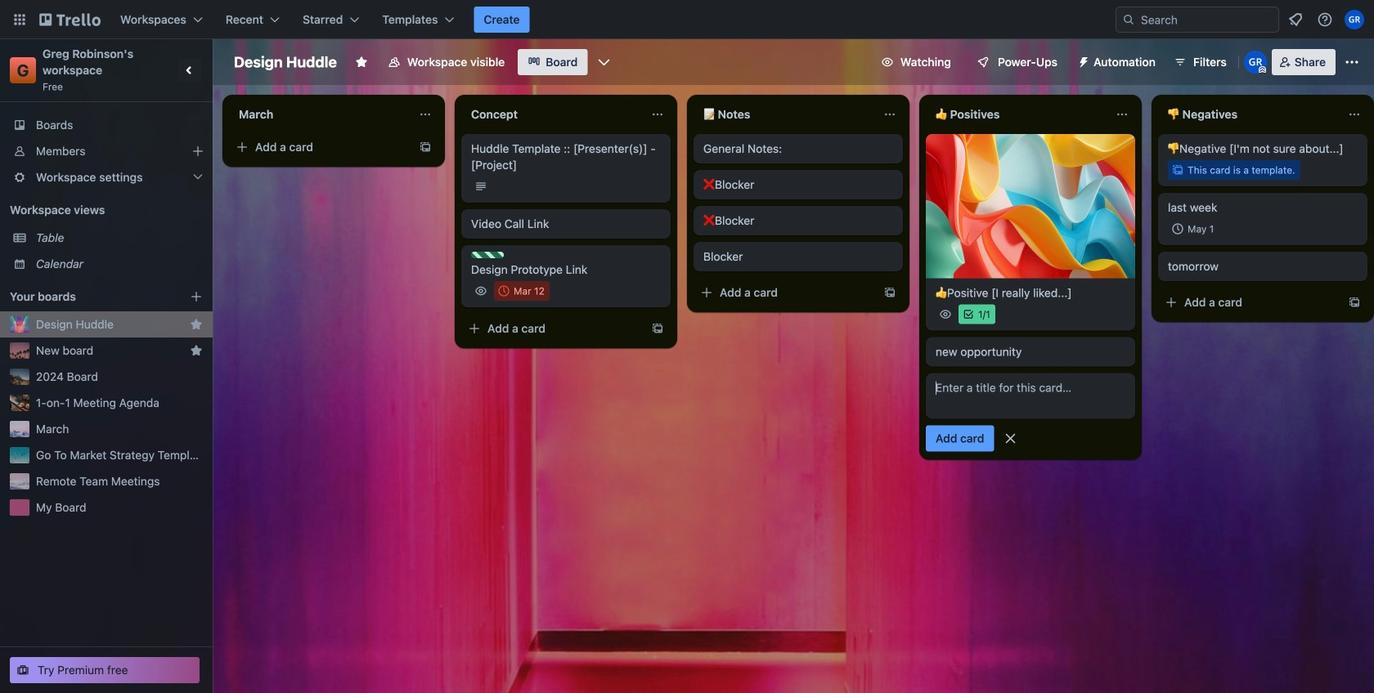 Task type: vqa. For each thing, say whether or not it's contained in the screenshot.
ENTER LIST TITLE… text box
no



Task type: describe. For each thing, give the bounding box(es) containing it.
this member is an admin of this board. image
[[1259, 66, 1266, 74]]

Enter a title for this card… text field
[[926, 374, 1136, 419]]

add board image
[[190, 290, 203, 304]]

primary element
[[0, 0, 1374, 39]]

Board name text field
[[226, 49, 345, 75]]

sm image
[[1071, 49, 1094, 72]]

0 vertical spatial greg robinson (gregrobinson96) image
[[1345, 10, 1365, 29]]

star or unstar board image
[[355, 56, 368, 69]]

0 notifications image
[[1286, 10, 1306, 29]]

1 vertical spatial create from template… image
[[651, 322, 664, 335]]

show menu image
[[1344, 54, 1361, 70]]



Task type: locate. For each thing, give the bounding box(es) containing it.
2 starred icon image from the top
[[190, 344, 203, 358]]

1 horizontal spatial create from template… image
[[1348, 296, 1361, 309]]

color: green, title: none image
[[471, 252, 504, 259]]

1 horizontal spatial create from template… image
[[884, 286, 897, 299]]

0 vertical spatial create from template… image
[[884, 286, 897, 299]]

1 vertical spatial greg robinson (gregrobinson96) image
[[1244, 51, 1267, 74]]

greg robinson (gregrobinson96) image
[[1345, 10, 1365, 29], [1244, 51, 1267, 74]]

0 vertical spatial create from template… image
[[419, 141, 432, 154]]

workspace navigation collapse icon image
[[178, 59, 201, 82]]

open information menu image
[[1317, 11, 1334, 28]]

None checkbox
[[1168, 219, 1219, 239], [494, 281, 550, 301], [1168, 219, 1219, 239], [494, 281, 550, 301]]

starred icon image
[[190, 318, 203, 331], [190, 344, 203, 358]]

create from template… image
[[884, 286, 897, 299], [651, 322, 664, 335]]

0 vertical spatial starred icon image
[[190, 318, 203, 331]]

None text field
[[229, 101, 412, 128], [461, 101, 645, 128], [926, 101, 1109, 128], [229, 101, 412, 128], [461, 101, 645, 128], [926, 101, 1109, 128]]

0 horizontal spatial create from template… image
[[419, 141, 432, 154]]

create from template… image
[[419, 141, 432, 154], [1348, 296, 1361, 309]]

your boards with 8 items element
[[10, 287, 165, 307]]

cancel image
[[1003, 431, 1019, 447]]

1 vertical spatial starred icon image
[[190, 344, 203, 358]]

1 horizontal spatial greg robinson (gregrobinson96) image
[[1345, 10, 1365, 29]]

greg robinson (gregrobinson96) image down search field
[[1244, 51, 1267, 74]]

search image
[[1122, 13, 1136, 26]]

0 horizontal spatial greg robinson (gregrobinson96) image
[[1244, 51, 1267, 74]]

greg robinson (gregrobinson96) image right open information menu icon
[[1345, 10, 1365, 29]]

1 starred icon image from the top
[[190, 318, 203, 331]]

customize views image
[[596, 54, 612, 70]]

0 horizontal spatial create from template… image
[[651, 322, 664, 335]]

1 vertical spatial create from template… image
[[1348, 296, 1361, 309]]

back to home image
[[39, 7, 101, 33]]

Search field
[[1136, 8, 1279, 31]]

None text field
[[694, 101, 877, 128], [1158, 101, 1342, 128], [694, 101, 877, 128], [1158, 101, 1342, 128]]



